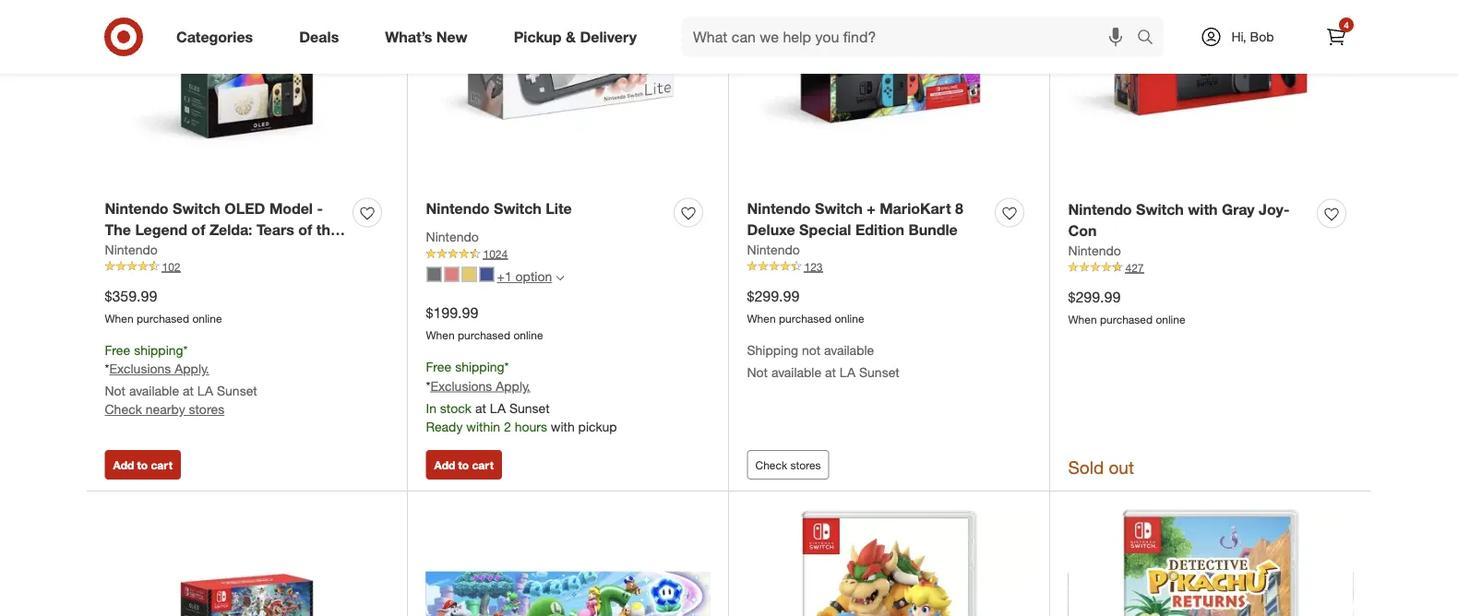 Task type: describe. For each thing, give the bounding box(es) containing it.
sunset inside "shipping not available not available at la sunset"
[[859, 365, 900, 381]]

joy-
[[1259, 201, 1290, 219]]

check stores button
[[747, 450, 829, 480]]

with inside free shipping * * exclusions apply. in stock at  la sunset ready within 2 hours with pickup
[[551, 418, 575, 435]]

what's new link
[[369, 17, 491, 57]]

the
[[105, 221, 131, 239]]

+1
[[497, 268, 512, 285]]

free shipping * * exclusions apply. not available at la sunset check nearby stores
[[105, 342, 257, 418]]

delivery
[[580, 28, 637, 46]]

+1 option button
[[419, 262, 573, 292]]

when for deluxe
[[747, 311, 776, 325]]

new
[[436, 28, 468, 46]]

nintendo up coral icon
[[426, 229, 479, 245]]

nintendo switch lite link
[[426, 198, 572, 219]]

la inside "shipping not available not available at la sunset"
[[840, 365, 856, 381]]

yellow image
[[462, 267, 477, 282]]

online for con
[[1156, 312, 1186, 326]]

when for con
[[1068, 312, 1097, 326]]

in
[[426, 400, 437, 416]]

2 horizontal spatial available
[[824, 342, 874, 358]]

mariokart
[[880, 200, 951, 218]]

nintendo link for nintendo switch lite
[[426, 228, 479, 246]]

at inside "shipping not available not available at la sunset"
[[825, 365, 836, 381]]

1024
[[483, 247, 508, 261]]

kingdom
[[105, 242, 168, 260]]

nintendo inside nintendo switch + mariokart 8 deluxe special edition bundle
[[747, 200, 811, 218]]

nintendo switch with gray joy- con link
[[1068, 199, 1310, 241]]

deluxe
[[747, 221, 795, 239]]

cart for $199.99
[[472, 458, 494, 472]]

cart for $359.99
[[151, 458, 172, 472]]

switch for lite
[[494, 200, 542, 218]]

all colors + 1 more colors image
[[556, 274, 564, 282]]

$359.99
[[105, 287, 157, 305]]

$199.99 when purchased online
[[426, 304, 543, 342]]

nintendo switch + mariokart 8 deluxe special edition bundle link
[[747, 198, 988, 240]]

hours
[[515, 418, 547, 435]]

$299.99 for con
[[1068, 288, 1121, 306]]

What can we help you find? suggestions appear below search field
[[682, 17, 1142, 57]]

nintendo switch + mariokart 8 deluxe special edition bundle
[[747, 200, 964, 239]]

427
[[1126, 261, 1144, 275]]

tears
[[257, 221, 294, 239]]

* up in
[[426, 378, 431, 394]]

switch for with
[[1136, 201, 1184, 219]]

$359.99 when purchased online
[[105, 287, 222, 325]]

stores inside free shipping * * exclusions apply. not available at la sunset check nearby stores
[[189, 402, 224, 418]]

sunset for nintendo switch lite
[[509, 400, 550, 416]]

shipping for $359.99
[[134, 342, 183, 358]]

8
[[955, 200, 964, 218]]

within
[[466, 418, 500, 435]]

add for $359.99
[[113, 458, 134, 472]]

sunset for nintendo switch oled model - the legend of zelda: tears of the kingdom edition
[[217, 383, 257, 399]]

add to cart for $199.99
[[434, 458, 494, 472]]

123 link
[[747, 259, 1031, 275]]

categories
[[176, 28, 253, 46]]

at for nintendo switch oled model - the legend of zelda: tears of the kingdom edition
[[183, 383, 194, 399]]

nintendo inside nintendo switch with gray joy- con
[[1068, 201, 1132, 219]]

2 of from the left
[[298, 221, 312, 239]]

check nearby stores button
[[105, 401, 224, 419]]

sold out
[[1068, 457, 1134, 478]]

nintendo inside nintendo switch oled model - the legend of zelda: tears of the kingdom edition
[[105, 200, 169, 218]]

the
[[316, 221, 339, 239]]

edition inside nintendo switch oled model - the legend of zelda: tears of the kingdom edition
[[172, 242, 221, 260]]

-
[[317, 200, 323, 218]]

nintendo switch with gray joy- con
[[1068, 201, 1290, 240]]

$299.99 for deluxe
[[747, 287, 800, 305]]

1 horizontal spatial available
[[772, 365, 822, 381]]

edition inside nintendo switch + mariokart 8 deluxe special edition bundle
[[856, 221, 905, 239]]

model
[[269, 200, 313, 218]]

legend
[[135, 221, 187, 239]]

at for nintendo switch lite
[[475, 400, 486, 416]]

search
[[1129, 30, 1173, 48]]

* up check nearby stores button
[[105, 361, 109, 377]]

la for nintendo switch lite
[[490, 400, 506, 416]]

+
[[867, 200, 876, 218]]

what's
[[385, 28, 432, 46]]

123
[[804, 260, 823, 274]]

bundle
[[909, 221, 958, 239]]

* down the $359.99 when purchased online
[[183, 342, 188, 358]]

1024 link
[[426, 246, 710, 262]]

free shipping * * exclusions apply. in stock at  la sunset ready within 2 hours with pickup
[[426, 359, 617, 435]]

online for the
[[192, 311, 222, 325]]

blue image
[[480, 267, 494, 282]]

exclusions apply. link for $359.99
[[109, 361, 209, 377]]

sold
[[1068, 457, 1104, 478]]

check inside button
[[755, 458, 787, 472]]

special
[[799, 221, 851, 239]]

nintendo down the
[[105, 241, 158, 257]]

4 link
[[1316, 17, 1357, 57]]

free for $199.99
[[426, 359, 452, 375]]

add to cart button for $199.99
[[426, 450, 502, 480]]

shipping not available not available at la sunset
[[747, 342, 900, 381]]

exclusions for $359.99
[[109, 361, 171, 377]]

deals link
[[284, 17, 362, 57]]

nintendo switch oled model - the legend of zelda: tears of the kingdom edition link
[[105, 198, 346, 260]]

switch for oled
[[173, 200, 220, 218]]

hi, bob
[[1232, 29, 1274, 45]]



Task type: locate. For each thing, give the bounding box(es) containing it.
online inside $199.99 when purchased online
[[514, 328, 543, 342]]

nintendo link down con
[[1068, 241, 1121, 260]]

1 of from the left
[[191, 221, 205, 239]]

$299.99 down con
[[1068, 288, 1121, 306]]

0 horizontal spatial shipping
[[134, 342, 183, 358]]

available up check nearby stores button
[[129, 383, 179, 399]]

nintendo up deluxe at the right top of page
[[747, 200, 811, 218]]

0 horizontal spatial at
[[183, 383, 194, 399]]

switch inside nintendo switch oled model - the legend of zelda: tears of the kingdom edition
[[173, 200, 220, 218]]

online down +1 option
[[514, 328, 543, 342]]

when inside $199.99 when purchased online
[[426, 328, 455, 342]]

not down shipping
[[747, 365, 768, 381]]

categories link
[[161, 17, 276, 57]]

0 horizontal spatial add
[[113, 458, 134, 472]]

1 vertical spatial exclusions apply. link
[[431, 378, 531, 394]]

at inside free shipping * * exclusions apply. in stock at  la sunset ready within 2 hours with pickup
[[475, 400, 486, 416]]

0 vertical spatial la
[[840, 365, 856, 381]]

online inside the $359.99 when purchased online
[[192, 311, 222, 325]]

add to cart for $359.99
[[113, 458, 172, 472]]

with right hours on the bottom
[[551, 418, 575, 435]]

1 vertical spatial free
[[426, 359, 452, 375]]

not inside free shipping * * exclusions apply. not available at la sunset check nearby stores
[[105, 383, 126, 399]]

1 horizontal spatial la
[[490, 400, 506, 416]]

0 vertical spatial apply.
[[175, 361, 209, 377]]

add for $199.99
[[434, 458, 455, 472]]

427 link
[[1068, 260, 1354, 276]]

switch up special on the right of page
[[815, 200, 863, 218]]

when up shipping
[[747, 311, 776, 325]]

0 horizontal spatial edition
[[172, 242, 221, 260]]

check stores
[[755, 458, 821, 472]]

1 vertical spatial available
[[772, 365, 822, 381]]

add to cart button down check nearby stores button
[[105, 450, 181, 480]]

*
[[183, 342, 188, 358], [504, 359, 509, 375], [105, 361, 109, 377], [426, 378, 431, 394]]

add to cart button down within
[[426, 450, 502, 480]]

bob
[[1250, 29, 1274, 45]]

detective pikachu returns - nintendo switch image
[[1068, 510, 1354, 617], [1068, 510, 1354, 617]]

la
[[840, 365, 856, 381], [197, 383, 213, 399], [490, 400, 506, 416]]

0 horizontal spatial with
[[551, 418, 575, 435]]

shipping
[[134, 342, 183, 358], [455, 359, 504, 375]]

add down ready
[[434, 458, 455, 472]]

0 horizontal spatial add to cart button
[[105, 450, 181, 480]]

1 horizontal spatial check
[[755, 458, 787, 472]]

switch up "427"
[[1136, 201, 1184, 219]]

switch
[[173, 200, 220, 218], [494, 200, 542, 218], [815, 200, 863, 218], [1136, 201, 1184, 219]]

edition
[[856, 221, 905, 239], [172, 242, 221, 260]]

not
[[747, 365, 768, 381], [105, 383, 126, 399]]

nintendo switch lite image
[[426, 0, 710, 188], [426, 0, 710, 188]]

sunset inside free shipping * * exclusions apply. not available at la sunset check nearby stores
[[217, 383, 257, 399]]

free up in
[[426, 359, 452, 375]]

add to cart button
[[105, 450, 181, 480], [426, 450, 502, 480]]

super mario rpg - nintendo switch image
[[747, 510, 1031, 617], [747, 510, 1031, 617]]

purchased up not
[[779, 311, 832, 325]]

nintendo link for nintendo switch oled model - the legend of zelda: tears of the kingdom edition
[[105, 240, 158, 259]]

out
[[1109, 457, 1134, 478]]

2 vertical spatial available
[[129, 383, 179, 399]]

available right not
[[824, 342, 874, 358]]

1 horizontal spatial exclusions
[[431, 378, 492, 394]]

1 horizontal spatial not
[[747, 365, 768, 381]]

add to cart button for $359.99
[[105, 450, 181, 480]]

2 add to cart from the left
[[434, 458, 494, 472]]

switch left lite
[[494, 200, 542, 218]]

super mario bros. wonder - nintendo switch image
[[426, 510, 710, 617], [426, 510, 710, 617]]

1 horizontal spatial shipping
[[455, 359, 504, 375]]

at inside free shipping * * exclusions apply. not available at la sunset check nearby stores
[[183, 383, 194, 399]]

free
[[105, 342, 130, 358], [426, 359, 452, 375]]

add to cart
[[113, 458, 172, 472], [434, 458, 494, 472]]

1 horizontal spatial cart
[[472, 458, 494, 472]]

available inside free shipping * * exclusions apply. not available at la sunset check nearby stores
[[129, 383, 179, 399]]

check inside free shipping * * exclusions apply. not available at la sunset check nearby stores
[[105, 402, 142, 418]]

nintendo up con
[[1068, 201, 1132, 219]]

free inside free shipping * * exclusions apply. in stock at  la sunset ready within 2 hours with pickup
[[426, 359, 452, 375]]

1 vertical spatial exclusions
[[431, 378, 492, 394]]

sunset inside free shipping * * exclusions apply. in stock at  la sunset ready within 2 hours with pickup
[[509, 400, 550, 416]]

exclusions inside free shipping * * exclusions apply. not available at la sunset check nearby stores
[[109, 361, 171, 377]]

cart down check nearby stores button
[[151, 458, 172, 472]]

102 link
[[105, 259, 389, 275]]

nintendo link
[[426, 228, 479, 246], [105, 240, 158, 259], [747, 240, 800, 259], [1068, 241, 1121, 260]]

2 cart from the left
[[472, 458, 494, 472]]

online
[[192, 311, 222, 325], [835, 311, 864, 325], [1156, 312, 1186, 326], [514, 328, 543, 342]]

ready
[[426, 418, 463, 435]]

cart down within
[[472, 458, 494, 472]]

switch inside nintendo switch with gray joy- con
[[1136, 201, 1184, 219]]

exclusions apply. link up the stock at the bottom
[[431, 378, 531, 394]]

purchased down $359.99
[[137, 311, 189, 325]]

with left the gray
[[1188, 201, 1218, 219]]

1 horizontal spatial to
[[458, 458, 469, 472]]

of left "zelda:"
[[191, 221, 205, 239]]

oled
[[225, 200, 265, 218]]

purchased down $199.99
[[458, 328, 510, 342]]

not
[[802, 342, 821, 358]]

coral image
[[444, 267, 459, 282]]

nintendo switch with gray joy-con image
[[1068, 0, 1354, 189], [1068, 0, 1354, 189]]

deals
[[299, 28, 339, 46]]

purchased inside $199.99 when purchased online
[[458, 328, 510, 342]]

$299.99 when purchased online down "427"
[[1068, 288, 1186, 326]]

nintendo
[[105, 200, 169, 218], [426, 200, 490, 218], [747, 200, 811, 218], [1068, 201, 1132, 219], [426, 229, 479, 245], [105, 241, 158, 257], [747, 241, 800, 257], [1068, 242, 1121, 258]]

purchased for deluxe
[[779, 311, 832, 325]]

2 horizontal spatial la
[[840, 365, 856, 381]]

stock
[[440, 400, 472, 416]]

purchased for the
[[137, 311, 189, 325]]

exclusions up check nearby stores button
[[109, 361, 171, 377]]

0 vertical spatial at
[[825, 365, 836, 381]]

0 horizontal spatial $299.99 when purchased online
[[747, 287, 864, 325]]

add down check nearby stores button
[[113, 458, 134, 472]]

of
[[191, 221, 205, 239], [298, 221, 312, 239]]

all colors + 1 more colors element
[[556, 271, 564, 282]]

edition down +
[[856, 221, 905, 239]]

0 horizontal spatial add to cart
[[113, 458, 172, 472]]

gray
[[1222, 201, 1255, 219]]

when
[[105, 311, 134, 325], [747, 311, 776, 325], [1068, 312, 1097, 326], [426, 328, 455, 342]]

to down check nearby stores button
[[137, 458, 148, 472]]

apply. for $199.99
[[496, 378, 531, 394]]

to for $359.99
[[137, 458, 148, 472]]

apply. for $359.99
[[175, 361, 209, 377]]

nintendo up 1024
[[426, 200, 490, 218]]

to
[[137, 458, 148, 472], [458, 458, 469, 472]]

nintendo link for nintendo switch with gray joy- con
[[1068, 241, 1121, 260]]

online down 427 link
[[1156, 312, 1186, 326]]

0 horizontal spatial free
[[105, 342, 130, 358]]

0 horizontal spatial cart
[[151, 458, 172, 472]]

0 horizontal spatial apply.
[[175, 361, 209, 377]]

exclusions apply. link up nearby
[[109, 361, 209, 377]]

0 horizontal spatial la
[[197, 383, 213, 399]]

hi,
[[1232, 29, 1247, 45]]

0 horizontal spatial sunset
[[217, 383, 257, 399]]

switch up "zelda:"
[[173, 200, 220, 218]]

online for deluxe
[[835, 311, 864, 325]]

stores
[[189, 402, 224, 418], [791, 458, 821, 472]]

free for $359.99
[[105, 342, 130, 358]]

0 horizontal spatial to
[[137, 458, 148, 472]]

pickup
[[578, 418, 617, 435]]

zelda:
[[209, 221, 252, 239]]

shipping inside free shipping * * exclusions apply. in stock at  la sunset ready within 2 hours with pickup
[[455, 359, 504, 375]]

1 vertical spatial sunset
[[217, 383, 257, 399]]

0 vertical spatial check
[[105, 402, 142, 418]]

add to cart down within
[[434, 458, 494, 472]]

0 horizontal spatial exclusions
[[109, 361, 171, 377]]

lite
[[546, 200, 572, 218]]

switch inside nintendo switch + mariokart 8 deluxe special edition bundle
[[815, 200, 863, 218]]

nearby
[[146, 402, 185, 418]]

1 horizontal spatial edition
[[856, 221, 905, 239]]

apply. inside free shipping * * exclusions apply. not available at la sunset check nearby stores
[[175, 361, 209, 377]]

shipping down $199.99 when purchased online
[[455, 359, 504, 375]]

what's new
[[385, 28, 468, 46]]

1 horizontal spatial $299.99 when purchased online
[[1068, 288, 1186, 326]]

0 vertical spatial exclusions apply. link
[[109, 361, 209, 377]]

1 horizontal spatial add to cart button
[[426, 450, 502, 480]]

switch for +
[[815, 200, 863, 218]]

$299.99
[[747, 287, 800, 305], [1068, 288, 1121, 306]]

purchased
[[137, 311, 189, 325], [779, 311, 832, 325], [1100, 312, 1153, 326], [458, 328, 510, 342]]

&
[[566, 28, 576, 46]]

add
[[113, 458, 134, 472], [434, 458, 455, 472]]

2 horizontal spatial sunset
[[859, 365, 900, 381]]

sold out element
[[1068, 455, 1134, 480]]

0 horizontal spatial of
[[191, 221, 205, 239]]

when for the
[[105, 311, 134, 325]]

exclusions up the stock at the bottom
[[431, 378, 492, 394]]

0 horizontal spatial stores
[[189, 402, 224, 418]]

0 vertical spatial sunset
[[859, 365, 900, 381]]

* down $199.99 when purchased online
[[504, 359, 509, 375]]

available
[[824, 342, 874, 358], [772, 365, 822, 381], [129, 383, 179, 399]]

0 vertical spatial exclusions
[[109, 361, 171, 377]]

exclusions inside free shipping * * exclusions apply. in stock at  la sunset ready within 2 hours with pickup
[[431, 378, 492, 394]]

nintendo switch lite
[[426, 200, 572, 218]]

to down ready
[[458, 458, 469, 472]]

1 to from the left
[[137, 458, 148, 472]]

nintendo link down the
[[105, 240, 158, 259]]

2
[[504, 418, 511, 435]]

102
[[162, 260, 180, 274]]

sunset
[[859, 365, 900, 381], [217, 383, 257, 399], [509, 400, 550, 416]]

la inside free shipping * * exclusions apply. in stock at  la sunset ready within 2 hours with pickup
[[490, 400, 506, 416]]

purchased for con
[[1100, 312, 1153, 326]]

pickup
[[514, 28, 562, 46]]

$199.99
[[426, 304, 478, 322]]

0 vertical spatial not
[[747, 365, 768, 381]]

cart
[[151, 458, 172, 472], [472, 458, 494, 472]]

1 horizontal spatial with
[[1188, 201, 1218, 219]]

1 horizontal spatial add to cart
[[434, 458, 494, 472]]

online up "shipping not available not available at la sunset"
[[835, 311, 864, 325]]

2 vertical spatial at
[[475, 400, 486, 416]]

1 horizontal spatial $299.99
[[1068, 288, 1121, 306]]

nintendo down con
[[1068, 242, 1121, 258]]

purchased inside the $359.99 when purchased online
[[137, 311, 189, 325]]

pickup & delivery
[[514, 28, 637, 46]]

shipping inside free shipping * * exclusions apply. not available at la sunset check nearby stores
[[134, 342, 183, 358]]

nintendo switch oled model -  the legend of zelda: tears of the kingdom edition image
[[105, 0, 389, 188], [105, 0, 389, 188]]

0 vertical spatial available
[[824, 342, 874, 358]]

switch inside nintendo switch lite link
[[494, 200, 542, 218]]

$299.99 when purchased online for deluxe
[[747, 287, 864, 325]]

nintendo switch oled model - the legend of zelda: tears of the kingdom edition
[[105, 200, 339, 260]]

at
[[825, 365, 836, 381], [183, 383, 194, 399], [475, 400, 486, 416]]

available down not
[[772, 365, 822, 381]]

online down 102 link
[[192, 311, 222, 325]]

nintendo up the
[[105, 200, 169, 218]]

nintendo link down deluxe at the right top of page
[[747, 240, 800, 259]]

0 vertical spatial free
[[105, 342, 130, 358]]

of left the
[[298, 221, 312, 239]]

gray image
[[427, 267, 442, 282]]

0 horizontal spatial $299.99
[[747, 287, 800, 305]]

2 horizontal spatial at
[[825, 365, 836, 381]]

1 horizontal spatial exclusions apply. link
[[431, 378, 531, 394]]

1 vertical spatial la
[[197, 383, 213, 399]]

shipping
[[747, 342, 798, 358]]

1 horizontal spatial free
[[426, 359, 452, 375]]

0 horizontal spatial exclusions apply. link
[[109, 361, 209, 377]]

$299.99 when purchased online
[[747, 287, 864, 325], [1068, 288, 1186, 326]]

shipping for $199.99
[[455, 359, 504, 375]]

to for $199.99
[[458, 458, 469, 472]]

1 vertical spatial stores
[[791, 458, 821, 472]]

1 horizontal spatial sunset
[[509, 400, 550, 416]]

0 horizontal spatial available
[[129, 383, 179, 399]]

exclusions apply. link for $199.99
[[431, 378, 531, 394]]

1 vertical spatial with
[[551, 418, 575, 435]]

exclusions
[[109, 361, 171, 377], [431, 378, 492, 394]]

when down $359.99
[[105, 311, 134, 325]]

apply. inside free shipping * * exclusions apply. in stock at  la sunset ready within 2 hours with pickup
[[496, 378, 531, 394]]

with
[[1188, 201, 1218, 219], [551, 418, 575, 435]]

check
[[105, 402, 142, 418], [755, 458, 787, 472]]

$299.99 when purchased online for con
[[1068, 288, 1186, 326]]

0 vertical spatial with
[[1188, 201, 1218, 219]]

not inside "shipping not available not available at la sunset"
[[747, 365, 768, 381]]

1 add to cart from the left
[[113, 458, 172, 472]]

0 vertical spatial shipping
[[134, 342, 183, 358]]

2 to from the left
[[458, 458, 469, 472]]

1 add from the left
[[113, 458, 134, 472]]

1 vertical spatial shipping
[[455, 359, 504, 375]]

when down con
[[1068, 312, 1097, 326]]

1 vertical spatial edition
[[172, 242, 221, 260]]

option
[[516, 268, 552, 285]]

not up check nearby stores button
[[105, 383, 126, 399]]

nintendo link up coral icon
[[426, 228, 479, 246]]

0 horizontal spatial check
[[105, 402, 142, 418]]

1 cart from the left
[[151, 458, 172, 472]]

when down $199.99
[[426, 328, 455, 342]]

1 vertical spatial at
[[183, 383, 194, 399]]

nintendo down deluxe at the right top of page
[[747, 241, 800, 257]]

+1 option
[[497, 268, 552, 285]]

shipping down the $359.99 when purchased online
[[134, 342, 183, 358]]

add to cart down check nearby stores button
[[113, 458, 172, 472]]

0 vertical spatial stores
[[189, 402, 224, 418]]

1 horizontal spatial of
[[298, 221, 312, 239]]

4
[[1344, 19, 1349, 30]]

con
[[1068, 222, 1097, 240]]

la for nintendo switch oled model - the legend of zelda: tears of the kingdom edition
[[197, 383, 213, 399]]

apply. up 2
[[496, 378, 531, 394]]

pickup & delivery link
[[498, 17, 660, 57]]

1 vertical spatial not
[[105, 383, 126, 399]]

nintendo switch + mariokart 8 deluxe special edition bundle image
[[747, 0, 1031, 188], [747, 0, 1031, 188]]

0 horizontal spatial not
[[105, 383, 126, 399]]

stores inside button
[[791, 458, 821, 472]]

with inside nintendo switch with gray joy- con
[[1188, 201, 1218, 219]]

when inside the $359.99 when purchased online
[[105, 311, 134, 325]]

search button
[[1129, 17, 1173, 61]]

nintendo link for nintendo switch + mariokart 8 deluxe special edition bundle
[[747, 240, 800, 259]]

1 vertical spatial check
[[755, 458, 787, 472]]

$299.99 when purchased online down 123 at the top right of the page
[[747, 287, 864, 325]]

1 add to cart button from the left
[[105, 450, 181, 480]]

1 horizontal spatial apply.
[[496, 378, 531, 394]]

exclusions for $199.99
[[431, 378, 492, 394]]

2 vertical spatial la
[[490, 400, 506, 416]]

apply.
[[175, 361, 209, 377], [496, 378, 531, 394]]

0 vertical spatial edition
[[856, 221, 905, 239]]

exclusions apply. link
[[109, 361, 209, 377], [431, 378, 531, 394]]

2 add from the left
[[434, 458, 455, 472]]

free inside free shipping * * exclusions apply. not available at la sunset check nearby stores
[[105, 342, 130, 358]]

2 vertical spatial sunset
[[509, 400, 550, 416]]

la inside free shipping * * exclusions apply. not available at la sunset check nearby stores
[[197, 383, 213, 399]]

nintendo switch - oled model: super smash bros ultimate bundle image
[[105, 510, 389, 617], [105, 510, 389, 617]]

1 horizontal spatial add
[[434, 458, 455, 472]]

2 add to cart button from the left
[[426, 450, 502, 480]]

free down $359.99
[[105, 342, 130, 358]]

edition down "zelda:"
[[172, 242, 221, 260]]

purchased down "427"
[[1100, 312, 1153, 326]]

1 vertical spatial apply.
[[496, 378, 531, 394]]

1 horizontal spatial at
[[475, 400, 486, 416]]

apply. up nearby
[[175, 361, 209, 377]]

$299.99 up shipping
[[747, 287, 800, 305]]

1 horizontal spatial stores
[[791, 458, 821, 472]]



Task type: vqa. For each thing, say whether or not it's contained in the screenshot.
+1 option
yes



